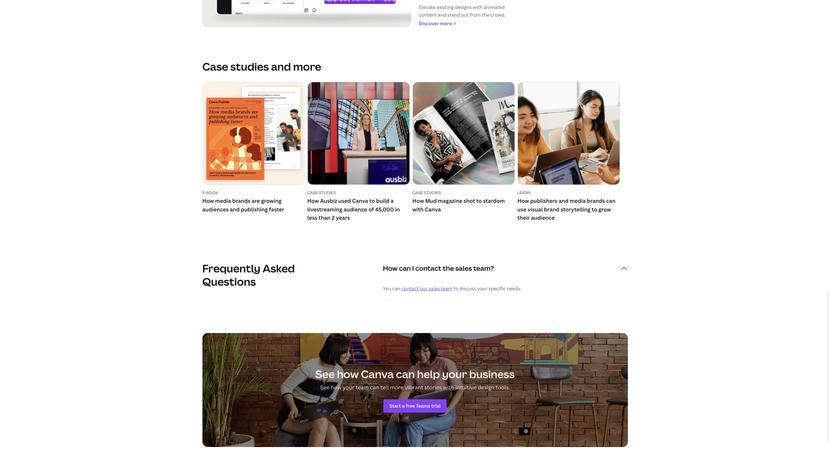 Task type: locate. For each thing, give the bounding box(es) containing it.
to for livestreaming
[[370, 197, 375, 205]]

canva up tell
[[361, 367, 394, 381]]

intuitive
[[456, 384, 477, 391]]

2 image only image from the left
[[413, 82, 515, 185]]

contact right i
[[416, 264, 442, 273]]

e-
[[203, 190, 206, 196]]

sales
[[456, 264, 472, 273], [429, 286, 440, 292]]

how down e-
[[203, 197, 214, 205]]

0 horizontal spatial image only image
[[308, 82, 410, 185]]

0 horizontal spatial case
[[308, 190, 318, 196]]

1 vertical spatial with
[[413, 206, 424, 213]]

the
[[482, 12, 490, 18], [443, 264, 454, 273]]

brand
[[545, 206, 560, 213]]

can
[[607, 197, 616, 205], [399, 264, 411, 273], [393, 286, 401, 292], [396, 367, 415, 381], [370, 384, 380, 391]]

1 vertical spatial the
[[443, 264, 454, 273]]

and right audiences
[[230, 206, 240, 213]]

0 horizontal spatial audience
[[344, 206, 368, 213]]

how inside case studies how ausbiz used canva to build a livestreaming audience of 45,000 in less than 2 years
[[308, 197, 319, 205]]

0 horizontal spatial studies
[[319, 190, 336, 196]]

case
[[308, 190, 318, 196], [413, 190, 424, 196]]

studies inside case studies how mud magazine shot to stardom with canva
[[424, 190, 441, 196]]

2
[[332, 214, 335, 222]]

team left tell
[[356, 384, 369, 391]]

team?
[[474, 264, 494, 273]]

learn
[[518, 190, 531, 196]]

1 horizontal spatial image only image
[[413, 82, 515, 185]]

book
[[206, 190, 218, 196]]

2 image image from the left
[[518, 82, 620, 185]]

from
[[470, 12, 481, 18]]

2 vertical spatial canva
[[361, 367, 394, 381]]

ausbiz
[[321, 197, 338, 205]]

discover more link
[[419, 20, 520, 27]]

1 horizontal spatial sales
[[456, 264, 472, 273]]

the up you can contact our sales team to discuss your specific needs.
[[443, 264, 454, 273]]

1 horizontal spatial audience
[[532, 214, 555, 222]]

and down the existing
[[438, 12, 447, 18]]

business
[[470, 367, 515, 381]]

your
[[478, 286, 488, 292], [443, 367, 467, 381], [343, 384, 355, 391]]

media
[[215, 197, 231, 205], [570, 197, 586, 205]]

0 horizontal spatial team
[[356, 384, 369, 391]]

0 vertical spatial canva
[[352, 197, 369, 205]]

0 horizontal spatial image image
[[203, 82, 305, 185]]

see
[[316, 367, 335, 381], [320, 384, 330, 391]]

how
[[203, 197, 214, 205], [308, 197, 319, 205], [413, 197, 424, 205], [518, 197, 530, 205], [383, 264, 398, 273]]

sales right our
[[429, 286, 440, 292]]

1 vertical spatial sales
[[429, 286, 440, 292]]

1 brands from the left
[[233, 197, 251, 205]]

media inside the learn how publishers and media brands can use visual brand storytelling to grow their audience
[[570, 197, 586, 205]]

brands
[[233, 197, 251, 205], [587, 197, 606, 205]]

audience down visual
[[532, 214, 555, 222]]

1 case from the left
[[308, 190, 318, 196]]

studies for ausbiz
[[319, 190, 336, 196]]

image image for brands
[[203, 82, 305, 185]]

how down learn
[[518, 197, 530, 205]]

0 vertical spatial sales
[[456, 264, 472, 273]]

brands inside the learn how publishers and media brands can use visual brand storytelling to grow their audience
[[587, 197, 606, 205]]

crowd.
[[491, 12, 506, 18]]

contact our sales team link
[[402, 286, 453, 292]]

studies inside case studies how ausbiz used canva to build a livestreaming audience of 45,000 in less than 2 years
[[319, 190, 336, 196]]

2 vertical spatial more
[[390, 384, 404, 391]]

1 horizontal spatial the
[[482, 12, 490, 18]]

how inside e-book how media brands are growing audiences and publishing faster
[[203, 197, 214, 205]]

with right stories
[[444, 384, 455, 391]]

how left mud
[[413, 197, 424, 205]]

0 vertical spatial with
[[473, 4, 483, 10]]

1 image only image from the left
[[308, 82, 410, 185]]

brands up "grow"
[[587, 197, 606, 205]]

1 horizontal spatial brands
[[587, 197, 606, 205]]

media up audiences
[[215, 197, 231, 205]]

brands left are
[[233, 197, 251, 205]]

case studies how mud magazine shot to stardom with canva
[[413, 190, 505, 213]]

how up livestreaming
[[308, 197, 319, 205]]

how inside how can i contact the sales team? 'dropdown button'
[[383, 264, 398, 273]]

to left discuss
[[454, 286, 459, 292]]

to inside case studies how mud magazine shot to stardom with canva
[[477, 197, 482, 205]]

0 horizontal spatial brands
[[233, 197, 251, 205]]

1 horizontal spatial image image
[[518, 82, 620, 185]]

1 horizontal spatial team
[[441, 286, 453, 292]]

livestreaming
[[308, 206, 343, 213]]

1 vertical spatial more
[[293, 60, 321, 74]]

animated
[[484, 4, 505, 10]]

0 horizontal spatial with
[[413, 206, 424, 213]]

1 horizontal spatial more
[[390, 384, 404, 391]]

2 vertical spatial with
[[444, 384, 455, 391]]

use
[[518, 206, 527, 213]]

sales left team?
[[456, 264, 472, 273]]

canva right the used
[[352, 197, 369, 205]]

1 horizontal spatial studies
[[424, 190, 441, 196]]

the right "from"
[[482, 12, 490, 18]]

0 horizontal spatial your
[[343, 384, 355, 391]]

stories
[[425, 384, 442, 391]]

how
[[337, 367, 359, 381], [331, 384, 342, 391]]

help
[[417, 367, 440, 381]]

1 vertical spatial see
[[320, 384, 330, 391]]

can left i
[[399, 264, 411, 273]]

canva
[[352, 197, 369, 205], [425, 206, 441, 213], [361, 367, 394, 381]]

2 case from the left
[[413, 190, 424, 196]]

needs.
[[507, 286, 522, 292]]

1 horizontal spatial media
[[570, 197, 586, 205]]

growing
[[261, 197, 282, 205]]

2 brands from the left
[[587, 197, 606, 205]]

studies up mud
[[424, 190, 441, 196]]

can inside the learn how publishers and media brands can use visual brand storytelling to grow their audience
[[607, 197, 616, 205]]

tell
[[381, 384, 389, 391]]

1 image image from the left
[[203, 82, 305, 185]]

discuss
[[460, 286, 476, 292]]

less
[[308, 214, 318, 222]]

0 vertical spatial your
[[478, 286, 488, 292]]

0 horizontal spatial the
[[443, 264, 454, 273]]

0 vertical spatial more
[[440, 20, 452, 27]]

1 vertical spatial your
[[443, 367, 467, 381]]

canva down mud
[[425, 206, 441, 213]]

0 horizontal spatial more
[[293, 60, 321, 74]]

with inside elevate existing designs with animated content and stand out from the crowd.
[[473, 4, 483, 10]]

publishers
[[531, 197, 558, 205]]

case studies how ausbiz used canva to build a livestreaming audience of 45,000 in less than 2 years
[[308, 190, 400, 222]]

2 media from the left
[[570, 197, 586, 205]]

team
[[441, 286, 453, 292], [356, 384, 369, 391]]

and up the brand on the right top
[[559, 197, 569, 205]]

and inside e-book how media brands are growing audiences and publishing faster
[[230, 206, 240, 213]]

how for how ausbiz used canva to build a livestreaming audience of 45,000 in less than 2 years
[[308, 197, 319, 205]]

design
[[478, 384, 495, 391]]

audience
[[344, 206, 368, 213], [532, 214, 555, 222]]

can up "grow"
[[607, 197, 616, 205]]

are
[[252, 197, 260, 205]]

image image
[[203, 82, 305, 185], [518, 82, 620, 185]]

2 vertical spatial your
[[343, 384, 355, 391]]

0 vertical spatial contact
[[416, 264, 442, 273]]

how can i contact the sales team? button
[[383, 257, 628, 281]]

0 horizontal spatial media
[[215, 197, 231, 205]]

to left "grow"
[[592, 206, 598, 213]]

studies
[[231, 60, 269, 74]]

and
[[438, 12, 447, 18], [271, 60, 291, 74], [559, 197, 569, 205], [230, 206, 240, 213]]

to right shot
[[477, 197, 482, 205]]

team left discuss
[[441, 286, 453, 292]]

1 vertical spatial canva
[[425, 206, 441, 213]]

case inside case studies how mud magazine shot to stardom with canva
[[413, 190, 424, 196]]

with up "from"
[[473, 4, 483, 10]]

with right in
[[413, 206, 424, 213]]

contact
[[416, 264, 442, 273], [402, 286, 419, 292]]

2 horizontal spatial with
[[473, 4, 483, 10]]

2 studies from the left
[[424, 190, 441, 196]]

studies
[[319, 190, 336, 196], [424, 190, 441, 196]]

2 horizontal spatial more
[[440, 20, 452, 27]]

storytelling
[[561, 206, 591, 213]]

to
[[370, 197, 375, 205], [477, 197, 482, 205], [592, 206, 598, 213], [454, 286, 459, 292]]

team inside the see how canva can help your business see how your team can tell more vibrant stories with intuitive design tools.
[[356, 384, 369, 391]]

their
[[518, 214, 530, 222]]

media up storytelling
[[570, 197, 586, 205]]

1 vertical spatial contact
[[402, 286, 419, 292]]

how inside case studies how mud magazine shot to stardom with canva
[[413, 197, 424, 205]]

to up of
[[370, 197, 375, 205]]

contact left our
[[402, 286, 419, 292]]

1 media from the left
[[215, 197, 231, 205]]

mud
[[426, 197, 437, 205]]

0 vertical spatial audience
[[344, 206, 368, 213]]

1 vertical spatial audience
[[532, 214, 555, 222]]

1 vertical spatial team
[[356, 384, 369, 391]]

case inside case studies how ausbiz used canva to build a livestreaming audience of 45,000 in less than 2 years
[[308, 190, 318, 196]]

how for how media brands are growing audiences and publishing faster
[[203, 197, 214, 205]]

faster
[[269, 206, 285, 213]]

audience down the used
[[344, 206, 368, 213]]

vibrant
[[405, 384, 424, 391]]

more
[[440, 20, 452, 27], [293, 60, 321, 74], [390, 384, 404, 391]]

1 studies from the left
[[319, 190, 336, 196]]

and right studies at the top left of the page
[[271, 60, 291, 74]]

studies up the ausbiz
[[319, 190, 336, 196]]

i
[[413, 264, 414, 273]]

1 horizontal spatial with
[[444, 384, 455, 391]]

0 vertical spatial the
[[482, 12, 490, 18]]

with
[[473, 4, 483, 10], [413, 206, 424, 213], [444, 384, 455, 391]]

image only image
[[308, 82, 410, 185], [413, 82, 515, 185]]

shot
[[464, 197, 476, 205]]

to inside case studies how ausbiz used canva to build a livestreaming audience of 45,000 in less than 2 years
[[370, 197, 375, 205]]

how up you
[[383, 264, 398, 273]]

audience inside case studies how ausbiz used canva to build a livestreaming audience of 45,000 in less than 2 years
[[344, 206, 368, 213]]

with inside case studies how mud magazine shot to stardom with canva
[[413, 206, 424, 213]]

1 horizontal spatial case
[[413, 190, 424, 196]]



Task type: describe. For each thing, give the bounding box(es) containing it.
image only image for canva
[[308, 82, 410, 185]]

elevate existing designs with animated content and stand out from the crowd.
[[419, 4, 506, 18]]

more inside the see how canva can help your business see how your team can tell more vibrant stories with intuitive design tools.
[[390, 384, 404, 391]]

and inside the learn how publishers and media brands can use visual brand storytelling to grow their audience
[[559, 197, 569, 205]]

how inside the learn how publishers and media brands can use visual brand storytelling to grow their audience
[[518, 197, 530, 205]]

04 mediapublishing image
[[203, 0, 411, 27]]

1 vertical spatial how
[[331, 384, 342, 391]]

can right you
[[393, 286, 401, 292]]

2 horizontal spatial your
[[478, 286, 488, 292]]

discover more
[[419, 20, 452, 27]]

in
[[395, 206, 400, 213]]

can left tell
[[370, 384, 380, 391]]

and inside elevate existing designs with animated content and stand out from the crowd.
[[438, 12, 447, 18]]

canva inside case studies how ausbiz used canva to build a livestreaming audience of 45,000 in less than 2 years
[[352, 197, 369, 205]]

grow
[[599, 206, 612, 213]]

media inside e-book how media brands are growing audiences and publishing faster
[[215, 197, 231, 205]]

asked
[[263, 261, 295, 276]]

the inside elevate existing designs with animated content and stand out from the crowd.
[[482, 12, 490, 18]]

learn how publishers and media brands can use visual brand storytelling to grow their audience
[[518, 190, 616, 222]]

to for canva
[[477, 197, 482, 205]]

case for how ausbiz used canva to build a livestreaming audience of 45,000 in less than 2 years
[[308, 190, 318, 196]]

canva inside case studies how mud magazine shot to stardom with canva
[[425, 206, 441, 213]]

existing
[[437, 4, 454, 10]]

0 vertical spatial how
[[337, 367, 359, 381]]

frequently asked questions
[[203, 261, 295, 289]]

content
[[419, 12, 437, 18]]

used
[[339, 197, 351, 205]]

you can contact our sales team to discuss your specific needs.
[[383, 286, 522, 292]]

stand
[[448, 12, 461, 18]]

tools.
[[496, 384, 510, 391]]

elevate
[[419, 4, 436, 10]]

case studies and more
[[203, 60, 321, 74]]

0 horizontal spatial sales
[[429, 286, 440, 292]]

of
[[369, 206, 374, 213]]

build
[[377, 197, 390, 205]]

sales inside 'dropdown button'
[[456, 264, 472, 273]]

audiences
[[203, 206, 229, 213]]

with inside the see how canva can help your business see how your team can tell more vibrant stories with intuitive design tools.
[[444, 384, 455, 391]]

stardom
[[484, 197, 505, 205]]

contact inside 'dropdown button'
[[416, 264, 442, 273]]

than
[[319, 214, 331, 222]]

0 vertical spatial team
[[441, 286, 453, 292]]

a
[[391, 197, 394, 205]]

can inside how can i contact the sales team? 'dropdown button'
[[399, 264, 411, 273]]

0 vertical spatial see
[[316, 367, 335, 381]]

to for specific
[[454, 286, 459, 292]]

case
[[203, 60, 228, 74]]

can up vibrant
[[396, 367, 415, 381]]

specific
[[489, 286, 506, 292]]

out
[[462, 12, 469, 18]]

image image for media
[[518, 82, 620, 185]]

1 horizontal spatial your
[[443, 367, 467, 381]]

publishing
[[241, 206, 268, 213]]

you
[[383, 286, 392, 292]]

discover
[[419, 20, 439, 27]]

how can i contact the sales team?
[[383, 264, 494, 273]]

years
[[336, 214, 350, 222]]

frequently
[[203, 261, 261, 276]]

the inside 'dropdown button'
[[443, 264, 454, 273]]

canva inside the see how canva can help your business see how your team can tell more vibrant stories with intuitive design tools.
[[361, 367, 394, 381]]

e-book how media brands are growing audiences and publishing faster
[[203, 190, 285, 213]]

45,000
[[376, 206, 394, 213]]

audience inside the learn how publishers and media brands can use visual brand storytelling to grow their audience
[[532, 214, 555, 222]]

designs
[[455, 4, 472, 10]]

magazine
[[438, 197, 463, 205]]

see how canva can help your business see how your team can tell more vibrant stories with intuitive design tools.
[[316, 367, 515, 391]]

how for how mud magazine shot to stardom with canva
[[413, 197, 424, 205]]

questions
[[203, 275, 256, 289]]

image only image for shot
[[413, 82, 515, 185]]

studies for mud
[[424, 190, 441, 196]]

our
[[420, 286, 428, 292]]

case for how mud magazine shot to stardom with canva
[[413, 190, 424, 196]]

brands inside e-book how media brands are growing audiences and publishing faster
[[233, 197, 251, 205]]

visual
[[528, 206, 543, 213]]

to inside the learn how publishers and media brands can use visual brand storytelling to grow their audience
[[592, 206, 598, 213]]



Task type: vqa. For each thing, say whether or not it's contained in the screenshot.
Environment (7) (7)
no



